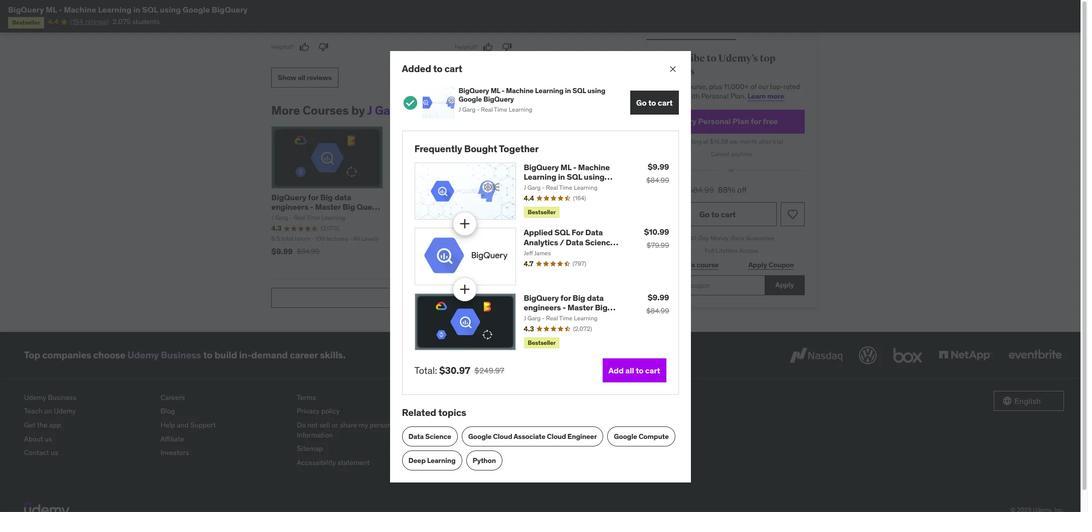 Task type: describe. For each thing, give the bounding box(es) containing it.
using inside 'bigquery ml - machine learning in sql using google bigquery j garg - real time learning'
[[587, 86, 605, 95]]

do
[[297, 421, 306, 430]]

2 vertical spatial udemy
[[54, 407, 76, 416]]

bought
[[464, 143, 497, 155]]

try personal plan for free link
[[658, 110, 805, 134]]

bigquery for big data engineers - master big query internals for bestseller
[[524, 293, 607, 323]]

bigquery ml - machine learning in sql using google bigquery image
[[422, 87, 455, 119]]

$84.99 inside $9.99 $84.99 88% off
[[688, 185, 714, 195]]

deep learning link
[[402, 451, 462, 471]]

business inside udemy business teach on udemy get the app about us contact us
[[48, 393, 76, 403]]

english
[[1014, 396, 1041, 406]]

privacy
[[297, 407, 320, 416]]

/
[[560, 237, 564, 247]]

top-
[[770, 82, 784, 91]]

query for bestseller
[[524, 313, 546, 323]]

1 vertical spatial personal
[[698, 116, 731, 126]]

sitemap
[[297, 445, 323, 454]]

- inside apache flink | a real time & hands-on course on flink j garg - real time learning
[[409, 214, 412, 222]]

j garg - real time learning link
[[367, 103, 519, 118]]

55 lectures
[[430, 235, 460, 243]]

apache beam | a hands-on course to build big data pipelines
[[511, 193, 612, 222]]

0 vertical spatial us
[[45, 435, 52, 444]]

related
[[402, 407, 436, 419]]

terms
[[297, 393, 316, 403]]

plus
[[709, 82, 722, 91]]

$30.97
[[439, 365, 470, 377]]

statement
[[338, 459, 370, 468]]

internals for bestseller
[[548, 313, 581, 323]]

62 lectures
[[554, 235, 585, 243]]

1 vertical spatial udemy business link
[[24, 391, 152, 405]]

all for apache beam | a hands-on course to build big data pipelines
[[590, 235, 596, 243]]

bigquery for big data engineers - master big query internals for $9.99
[[271, 193, 379, 222]]

0 vertical spatial udemy business link
[[127, 350, 201, 362]]

1 horizontal spatial or
[[729, 167, 734, 174]]

trial
[[773, 138, 783, 145]]

total for bigquery for big data engineers - master big query internals
[[281, 235, 293, 243]]

machine inside bigquery ml - machine learning in sql using google bigquery
[[578, 162, 610, 172]]

2 horizontal spatial data
[[585, 228, 603, 238]]

gift this course link
[[658, 256, 730, 276]]

0 vertical spatial 4.4
[[48, 17, 58, 26]]

sql inside bigquery ml - machine learning in sql using google bigquery
[[567, 172, 582, 182]]

internals for $9.99
[[271, 212, 304, 222]]

4.4 for apache
[[511, 224, 521, 233]]

top
[[760, 52, 776, 65]]

engineers for $9.99
[[271, 202, 308, 212]]

try
[[685, 116, 696, 126]]

- inside bigquery ml - machine learning in sql using google bigquery
[[573, 162, 576, 172]]

164 reviews element
[[573, 195, 586, 203]]

in-
[[239, 350, 251, 362]]

pipelines
[[511, 212, 545, 222]]

1 horizontal spatial flink
[[469, 202, 487, 212]]

google compute link
[[607, 427, 675, 447]]

$9.99 down gift
[[648, 293, 669, 303]]

hands- inside apache flink | a real time & hands-on course on flink j garg - real time learning
[[391, 202, 418, 212]]

apply button
[[765, 276, 805, 296]]

garg inside 'bigquery ml - machine learning in sql using google bigquery j garg - real time learning'
[[462, 106, 475, 113]]

personal
[[370, 421, 397, 430]]

1659 reviews element
[[560, 225, 578, 233]]

go to cart inside added to cart dialog
[[636, 98, 673, 108]]

learn more
[[748, 92, 784, 101]]

sell
[[319, 421, 330, 430]]

cart inside button
[[645, 366, 660, 376]]

added to cart dialog
[[390, 51, 691, 483]]

build inside apache beam | a hands-on course to build big data pipelines
[[547, 202, 566, 212]]

apply for apply
[[775, 281, 794, 290]]

$9.99 $74.99
[[391, 247, 438, 257]]

bigquery ml - machine learning in sql using google bigquery link
[[524, 162, 613, 192]]

apply coupon button
[[738, 256, 805, 276]]

more courses by j garg - real time learning
[[271, 103, 519, 118]]

not
[[307, 421, 318, 430]]

per
[[730, 138, 739, 145]]

share
[[340, 421, 357, 430]]

rated
[[784, 82, 800, 91]]

4.3 for 8.5 total hours
[[271, 224, 282, 233]]

data inside apache beam | a hands-on course to build big data pipelines
[[582, 202, 599, 212]]

box image
[[891, 345, 925, 367]]

hands- inside apache beam | a hands-on course to build big data pipelines
[[574, 193, 601, 203]]

| for flink
[[441, 193, 443, 203]]

close modal image
[[668, 64, 678, 74]]

levels for apache beam | a hands-on course to build big data pipelines
[[598, 235, 615, 243]]

contact
[[24, 449, 49, 458]]

teach on udemy link
[[24, 405, 152, 419]]

total for apache flink | a real time & hands-on course on flink
[[396, 235, 408, 243]]

$10.99
[[644, 227, 669, 237]]

data for 8.5 total hours
[[334, 193, 351, 203]]

contact us link
[[24, 447, 152, 461]]

added
[[402, 63, 431, 75]]

1 vertical spatial go to cart
[[699, 209, 736, 219]]

at
[[703, 138, 708, 145]]

choose
[[93, 350, 125, 362]]

(1,659)
[[560, 225, 578, 232]]

0 vertical spatial in
[[133, 5, 140, 15]]

sql inside 'bigquery ml - machine learning in sql using google bigquery j garg - real time learning'
[[572, 86, 586, 95]]

for for $9.99
[[308, 193, 319, 203]]

0 vertical spatial using
[[160, 5, 181, 15]]

$74.99
[[416, 247, 438, 256]]

support
[[190, 421, 216, 430]]

using inside bigquery ml - machine learning in sql using google bigquery
[[584, 172, 605, 182]]

levels for bigquery for big data engineers - master big query internals
[[361, 235, 378, 243]]

added to cart
[[402, 63, 462, 75]]

together
[[499, 143, 539, 155]]

udemy image
[[24, 503, 70, 513]]

engineers for bestseller
[[524, 303, 561, 313]]

to up 'money-'
[[711, 209, 719, 219]]

all for apache flink | a real time & hands-on course on flink
[[465, 235, 472, 243]]

all levels for apache beam | a hands-on course to build big data pipelines
[[590, 235, 615, 243]]

personal inside get this course, plus 11,000+ of our top-rated courses, with personal plan.
[[701, 92, 729, 101]]

get this course, plus 11,000+ of our top-rated courses, with personal plan.
[[658, 82, 800, 101]]

apache for hands-
[[391, 193, 419, 203]]

88%
[[718, 185, 735, 195]]

lectures for master
[[326, 235, 348, 243]]

for for bestseller
[[561, 293, 571, 303]]

on inside apache beam | a hands-on course to build big data pipelines
[[601, 193, 612, 203]]

| for beam
[[564, 193, 566, 203]]

0 horizontal spatial udemy
[[24, 393, 46, 403]]

skills.
[[320, 350, 346, 362]]

$9.99 down 5.5
[[511, 247, 532, 257]]

$9.99 $84.99 88% off
[[658, 184, 747, 196]]

30-
[[689, 235, 699, 242]]

$10.99 $79.99
[[644, 227, 669, 250]]

students
[[132, 17, 160, 26]]

add all to cart
[[609, 366, 660, 376]]

try personal plan for free
[[685, 116, 778, 126]]

careers link
[[160, 391, 289, 405]]

in inside bigquery ml - machine learning in sql using google bigquery
[[558, 172, 565, 182]]

to inside "subscribe to udemy's top courses"
[[707, 52, 717, 65]]

of
[[751, 82, 757, 91]]

careers
[[160, 393, 185, 403]]

career
[[290, 350, 318, 362]]

help and support link
[[160, 419, 289, 433]]

1 horizontal spatial go
[[699, 209, 710, 219]]

course inside apache flink | a real time & hands-on course on flink j garg - real time learning
[[430, 202, 456, 212]]

frequently
[[414, 143, 462, 155]]

total: $30.97 $249.97
[[414, 365, 504, 377]]

0 vertical spatial go to cart button
[[630, 91, 679, 115]]

get inside get this course, plus 11,000+ of our top-rated courses, with personal plan.
[[658, 82, 670, 91]]

4.3 for 6 total hours
[[391, 224, 401, 233]]

1 cloud from the left
[[493, 433, 512, 442]]

sitemap link
[[297, 443, 425, 457]]

bigquery for big data engineers - master big query internals link for bestseller
[[524, 293, 616, 323]]

2 horizontal spatial course
[[697, 261, 719, 270]]

mark review by paul o. as helpful image
[[299, 42, 309, 52]]

data inside data science link
[[408, 433, 424, 442]]

0 vertical spatial bestseller
[[12, 19, 40, 26]]

volkswagen image
[[857, 345, 879, 367]]

1 vertical spatial go to cart button
[[658, 203, 777, 227]]

a for real
[[444, 193, 450, 203]]

103 lectures
[[315, 235, 348, 243]]

applied
[[524, 228, 553, 238]]

all for bigquery for big data engineers - master big query internals
[[353, 235, 360, 243]]

1758 reviews element
[[440, 225, 458, 233]]

udemy business teach on udemy get the app about us contact us
[[24, 393, 76, 458]]

courses
[[658, 65, 695, 78]]

data for $9.99
[[587, 293, 604, 303]]

$249.97
[[474, 366, 504, 376]]

j garg - real time learning for 2072 reviews element corresponding to bestseller
[[524, 315, 598, 323]]

1 vertical spatial us
[[51, 449, 58, 458]]

to left in-
[[203, 350, 212, 362]]

big inside apache beam | a hands-on course to build big data pipelines
[[568, 202, 580, 212]]

mark review by jairo wilmer garcia m. as helpful image
[[483, 42, 493, 52]]

course inside apache beam | a hands-on course to build big data pipelines
[[511, 202, 536, 212]]

blog
[[160, 407, 175, 416]]

ml inside bigquery ml - machine learning in sql using google bigquery
[[561, 162, 571, 172]]

subscribe
[[658, 52, 705, 65]]

plan
[[733, 116, 749, 126]]

helpful? for mark review by jairo wilmer garcia m. as helpful icon
[[455, 43, 477, 50]]

and
[[177, 421, 189, 430]]

(2,072) for $9.99
[[321, 225, 340, 232]]

bigquery ml - machine learning in sql using google bigquery j garg - real time learning
[[459, 86, 605, 113]]

on inside apache flink | a real time & hands-on course on flink j garg - real time learning
[[457, 202, 467, 212]]

help
[[160, 421, 175, 430]]

apply for apply coupon
[[748, 261, 767, 270]]

machine inside 'bigquery ml - machine learning in sql using google bigquery j garg - real time learning'
[[506, 86, 534, 95]]

$9.99 down 8.5
[[271, 247, 293, 257]]

$9.99 up $10.99
[[658, 184, 684, 196]]

j garg - real time learning for 1659 reviews element
[[511, 214, 584, 222]]

show all reviews button
[[271, 68, 338, 88]]

2,075
[[112, 17, 131, 26]]

cart left "with"
[[658, 98, 673, 108]]

0 horizontal spatial bigquery ml - machine learning in sql using google bigquery
[[8, 5, 248, 15]]

data science
[[408, 433, 451, 442]]

analytics
[[524, 237, 558, 247]]

blog link
[[160, 405, 289, 419]]

103
[[315, 235, 325, 243]]

$9.99 up $9.99 $84.99 88% off
[[648, 162, 669, 172]]

apache flink | a real time & hands-on course on flink j garg - real time learning
[[391, 193, 494, 222]]

nasdaq image
[[787, 345, 845, 367]]

55
[[430, 235, 437, 243]]

Enter Coupon text field
[[658, 276, 765, 296]]



Task type: locate. For each thing, give the bounding box(es) containing it.
business up app
[[48, 393, 76, 403]]

terms link
[[297, 391, 425, 405]]

more
[[271, 103, 300, 118]]

(2,072) inside added to cart dialog
[[573, 325, 592, 333]]

4.3 inside added to cart dialog
[[524, 325, 534, 334]]

engineers inside added to cart dialog
[[524, 303, 561, 313]]

master for bestseller
[[567, 303, 593, 313]]

2 vertical spatial 4.4
[[511, 224, 521, 233]]

2 apache from the left
[[511, 193, 539, 203]]

1 horizontal spatial for
[[561, 293, 571, 303]]

information
[[297, 431, 333, 440]]

starting at $16.58 per month after trial cancel anytime
[[680, 138, 783, 158]]

30-day money-back guarantee full lifetime access
[[689, 235, 774, 255]]

2 horizontal spatial lectures
[[563, 235, 585, 243]]

wishlist image
[[787, 209, 799, 221]]

bigquery for big data engineers - master big query internals link up 103
[[271, 193, 380, 222]]

3 total from the left
[[520, 235, 533, 243]]

0 vertical spatial science
[[585, 237, 615, 247]]

course down the full
[[697, 261, 719, 270]]

0 vertical spatial engineers
[[271, 202, 308, 212]]

machine up (164)
[[578, 162, 610, 172]]

1 vertical spatial bestseller
[[528, 209, 556, 216]]

1 vertical spatial all
[[625, 366, 634, 376]]

3 levels from the left
[[598, 235, 615, 243]]

or inside terms privacy policy do not sell or share my personal information sitemap accessibility statement
[[332, 421, 338, 430]]

62
[[554, 235, 561, 243]]

query for $9.99
[[357, 202, 379, 212]]

bigquery ml - machine learning in sql using google bigquery
[[8, 5, 248, 15], [524, 162, 610, 192]]

money-
[[711, 235, 731, 242]]

| inside apache beam | a hands-on course to build big data pipelines
[[564, 193, 566, 203]]

4.4 inside added to cart dialog
[[524, 194, 534, 203]]

hours up $9.99 $74.99
[[410, 235, 425, 243]]

1 horizontal spatial 4.3
[[391, 224, 401, 233]]

my
[[359, 421, 368, 430]]

all for to
[[625, 366, 634, 376]]

to inside apache beam | a hands-on course to build big data pipelines
[[538, 202, 545, 212]]

netapp image
[[937, 345, 994, 367]]

total right 5.5
[[520, 235, 533, 243]]

0 horizontal spatial machine
[[64, 5, 96, 15]]

add
[[609, 366, 624, 376]]

0 horizontal spatial or
[[332, 421, 338, 430]]

bigquery for big data engineers - master big query internals
[[271, 193, 379, 222], [524, 293, 607, 323]]

flink
[[421, 193, 439, 203], [469, 202, 487, 212]]

2 horizontal spatial machine
[[578, 162, 610, 172]]

levels left 5.5
[[473, 235, 490, 243]]

business
[[161, 350, 201, 362], [48, 393, 76, 403]]

j garg - real time learning for 2072 reviews element corresponding to $9.99
[[271, 214, 345, 222]]

mark review by paul o. as unhelpful image
[[318, 42, 328, 52]]

to left udemy's
[[707, 52, 717, 65]]

1 horizontal spatial all
[[465, 235, 472, 243]]

1 horizontal spatial hands-
[[574, 193, 601, 203]]

privacy policy link
[[297, 405, 425, 419]]

8.5 total hours
[[271, 235, 310, 243]]

2 horizontal spatial all levels
[[590, 235, 615, 243]]

2 horizontal spatial levels
[[598, 235, 615, 243]]

1 horizontal spatial data
[[566, 237, 583, 247]]

hands- up 6 total hours on the left of page
[[391, 202, 418, 212]]

go to cart up 'money-'
[[699, 209, 736, 219]]

0 horizontal spatial data
[[408, 433, 424, 442]]

bigquery for big data engineers - master big query internals down 797 reviews element
[[524, 293, 607, 323]]

total right 8.5
[[281, 235, 293, 243]]

2 helpful? from the left
[[455, 43, 477, 50]]

3 all from the left
[[590, 235, 596, 243]]

helpful? for mark review by paul o. as helpful image
[[271, 43, 294, 50]]

1 horizontal spatial lectures
[[438, 235, 460, 243]]

1 vertical spatial business
[[48, 393, 76, 403]]

1 helpful? from the left
[[271, 43, 294, 50]]

show
[[278, 73, 296, 82]]

0 vertical spatial 2072 reviews element
[[321, 225, 340, 233]]

apache up 6 total hours on the left of page
[[391, 193, 419, 203]]

4.3 for $9.99
[[524, 325, 534, 334]]

all levels right for
[[590, 235, 615, 243]]

1 horizontal spatial internals
[[548, 313, 581, 323]]

2 horizontal spatial ml
[[561, 162, 571, 172]]

2 hours from the left
[[410, 235, 425, 243]]

master up 103 lectures
[[315, 202, 341, 212]]

1 vertical spatial science
[[425, 433, 451, 442]]

1 apache from the left
[[391, 193, 419, 203]]

0 horizontal spatial for
[[308, 193, 319, 203]]

affiliate link
[[160, 433, 289, 447]]

levels right for
[[598, 235, 615, 243]]

course left beam
[[511, 202, 536, 212]]

1 horizontal spatial 2072 reviews element
[[573, 325, 592, 334]]

on inside udemy business teach on udemy get the app about us contact us
[[44, 407, 52, 416]]

1 all levels from the left
[[353, 235, 378, 243]]

0 vertical spatial (2,072)
[[321, 225, 340, 232]]

2 cloud from the left
[[547, 433, 566, 442]]

udemy business link
[[127, 350, 201, 362], [24, 391, 152, 405]]

terms privacy policy do not sell or share my personal information sitemap accessibility statement
[[297, 393, 397, 468]]

2 horizontal spatial udemy
[[127, 350, 159, 362]]

big
[[320, 193, 333, 203], [342, 202, 355, 212], [568, 202, 580, 212], [573, 293, 585, 303], [595, 303, 607, 313]]

apply down coupon
[[775, 281, 794, 290]]

1 all from the left
[[353, 235, 360, 243]]

3 lectures from the left
[[563, 235, 585, 243]]

google inside 'bigquery ml - machine learning in sql using google bigquery j garg - real time learning'
[[459, 95, 482, 104]]

science inside applied sql for data analytics / data science with bigquery
[[585, 237, 615, 247]]

data
[[585, 228, 603, 238], [566, 237, 583, 247], [408, 433, 424, 442]]

to inside button
[[636, 366, 644, 376]]

all right 103 lectures
[[353, 235, 360, 243]]

jeff james
[[524, 250, 551, 257]]

0 horizontal spatial all levels
[[353, 235, 378, 243]]

in inside 'bigquery ml - machine learning in sql using google bigquery j garg - real time learning'
[[565, 86, 571, 95]]

1 horizontal spatial on
[[457, 202, 467, 212]]

go to cart
[[636, 98, 673, 108], [699, 209, 736, 219]]

science right for
[[585, 237, 615, 247]]

udemy's
[[718, 52, 758, 65]]

all for reviews
[[298, 73, 305, 82]]

cart
[[445, 63, 462, 75], [658, 98, 673, 108], [721, 209, 736, 219], [645, 366, 660, 376]]

1 horizontal spatial total
[[396, 235, 408, 243]]

accessibility statement link
[[297, 457, 425, 470]]

total right 6
[[396, 235, 408, 243]]

on inside apache flink | a real time & hands-on course on flink j garg - real time learning
[[418, 202, 429, 212]]

google compute
[[614, 433, 669, 442]]

all levels for bigquery for big data engineers - master big query internals
[[353, 235, 378, 243]]

small image
[[1002, 396, 1012, 407]]

udemy right choose
[[127, 350, 159, 362]]

this right gift
[[683, 261, 695, 270]]

0 horizontal spatial cloud
[[493, 433, 512, 442]]

0 vertical spatial go
[[636, 98, 647, 108]]

master inside added to cart dialog
[[567, 303, 593, 313]]

bigquery for big data engineers - master big query internals link down 797 reviews element
[[524, 293, 616, 323]]

0 vertical spatial ml
[[46, 5, 57, 15]]

(164 ratings)
[[70, 17, 108, 26]]

go to cart down close modal image
[[636, 98, 673, 108]]

a for hands-
[[568, 193, 573, 203]]

1 horizontal spatial cloud
[[547, 433, 566, 442]]

j inside apache flink | a real time & hands-on course on flink j garg - real time learning
[[391, 214, 393, 222]]

google
[[183, 5, 210, 15], [459, 95, 482, 104], [524, 182, 551, 192], [468, 433, 492, 442], [614, 433, 637, 442]]

2 horizontal spatial total
[[520, 235, 533, 243]]

1 horizontal spatial levels
[[473, 235, 490, 243]]

personal down plus
[[701, 92, 729, 101]]

master for $9.99
[[315, 202, 341, 212]]

1 horizontal spatial course
[[511, 202, 536, 212]]

go inside added to cart dialog
[[636, 98, 647, 108]]

5.5 total hours
[[511, 235, 549, 243]]

engineers up 8.5 total hours
[[271, 202, 308, 212]]

1 horizontal spatial all
[[625, 366, 634, 376]]

cart right the added
[[445, 63, 462, 75]]

2 a from the left
[[568, 193, 573, 203]]

a up (1,758)
[[444, 193, 450, 203]]

bestseller for bigquery for big data engineers - master big query internals
[[528, 339, 556, 347]]

personal up the $16.58
[[698, 116, 731, 126]]

lifetime
[[716, 247, 738, 255]]

lectures right 103
[[326, 235, 348, 243]]

access
[[739, 247, 758, 255]]

policy
[[321, 407, 340, 416]]

1 a from the left
[[444, 193, 450, 203]]

this up courses,
[[671, 82, 683, 91]]

0 horizontal spatial engineers
[[271, 202, 308, 212]]

on
[[457, 202, 467, 212], [44, 407, 52, 416]]

hours up james
[[534, 235, 549, 243]]

guarantee
[[746, 235, 774, 242]]

0 vertical spatial this
[[671, 82, 683, 91]]

all right show
[[298, 73, 305, 82]]

1 horizontal spatial go to cart
[[699, 209, 736, 219]]

courses,
[[658, 92, 685, 101]]

6
[[391, 235, 395, 243]]

real inside 'bigquery ml - machine learning in sql using google bigquery j garg - real time learning'
[[481, 106, 493, 113]]

1 levels from the left
[[361, 235, 378, 243]]

apache for to
[[511, 193, 539, 203]]

1 horizontal spatial engineers
[[524, 303, 561, 313]]

python
[[473, 457, 496, 466]]

hours left 103
[[295, 235, 310, 243]]

(164)
[[573, 195, 586, 202]]

cloud left associate
[[493, 433, 512, 442]]

4.4 left (164
[[48, 17, 58, 26]]

all right for
[[590, 235, 596, 243]]

1 lectures from the left
[[326, 235, 348, 243]]

or down anytime
[[729, 167, 734, 174]]

on up (1,758)
[[457, 202, 467, 212]]

1 horizontal spatial science
[[585, 237, 615, 247]]

1 vertical spatial udemy
[[24, 393, 46, 403]]

2 lectures from the left
[[438, 235, 460, 243]]

0 horizontal spatial ml
[[46, 5, 57, 15]]

0 horizontal spatial flink
[[421, 193, 439, 203]]

master
[[315, 202, 341, 212], [567, 303, 593, 313]]

0 horizontal spatial bigquery for big data engineers - master big query internals link
[[271, 193, 380, 222]]

2 vertical spatial for
[[561, 293, 571, 303]]

3 all levels from the left
[[590, 235, 615, 243]]

cart down the 88%
[[721, 209, 736, 219]]

learning inside apache flink | a real time & hands-on course on flink j garg - real time learning
[[441, 214, 465, 222]]

science down related topics
[[425, 433, 451, 442]]

all levels right 55 lectures
[[465, 235, 490, 243]]

$9.99
[[648, 162, 669, 172], [658, 184, 684, 196], [271, 247, 293, 257], [391, 247, 412, 257], [511, 247, 532, 257], [648, 293, 669, 303]]

4.4 for bigquery
[[524, 194, 534, 203]]

for inside try personal plan for free link
[[751, 116, 761, 126]]

2 total from the left
[[396, 235, 408, 243]]

$9.99 $84.99
[[646, 162, 669, 185], [271, 247, 320, 257], [511, 247, 559, 257], [646, 293, 669, 316]]

cloud
[[493, 433, 512, 442], [547, 433, 566, 442]]

apply coupon
[[748, 261, 794, 270]]

this inside get this course, plus 11,000+ of our top-rated courses, with personal plan.
[[671, 82, 683, 91]]

learning
[[98, 5, 131, 15], [535, 86, 564, 95], [470, 103, 519, 118], [509, 106, 532, 113], [524, 172, 556, 182], [574, 184, 598, 192], [321, 214, 345, 222], [441, 214, 465, 222], [561, 214, 584, 222], [574, 315, 598, 323], [427, 457, 456, 466]]

get up courses,
[[658, 82, 670, 91]]

to up applied
[[538, 202, 545, 212]]

0 vertical spatial bigquery ml - machine learning in sql using google bigquery
[[8, 5, 248, 15]]

ml inside 'bigquery ml - machine learning in sql using google bigquery j garg - real time learning'
[[491, 86, 500, 95]]

get left "the"
[[24, 421, 36, 430]]

full
[[705, 247, 714, 255]]

machine down mark review by jairo wilmer garcia m. as unhelpful icon
[[506, 86, 534, 95]]

sql inside applied sql for data analytics / data science with bigquery
[[554, 228, 570, 238]]

time inside 'bigquery ml - machine learning in sql using google bigquery j garg - real time learning'
[[494, 106, 507, 113]]

total
[[281, 235, 293, 243], [396, 235, 408, 243], [520, 235, 533, 243]]

j garg - real time learning for 164 reviews element at the top of the page
[[524, 184, 598, 192]]

0 vertical spatial business
[[161, 350, 201, 362]]

udemy up "teach"
[[24, 393, 46, 403]]

udemy up app
[[54, 407, 76, 416]]

all
[[298, 73, 305, 82], [625, 366, 634, 376]]

to right the added
[[433, 63, 443, 75]]

python link
[[466, 451, 502, 471]]

internals inside added to cart dialog
[[548, 313, 581, 323]]

2 all levels from the left
[[465, 235, 490, 243]]

0 vertical spatial internals
[[271, 212, 304, 222]]

all inside button
[[298, 73, 305, 82]]

0 horizontal spatial lectures
[[326, 235, 348, 243]]

11,000+
[[724, 82, 749, 91]]

apache inside apache beam | a hands-on course to build big data pipelines
[[511, 193, 539, 203]]

tab list
[[646, 15, 817, 40]]

(2,072) for bestseller
[[573, 325, 592, 333]]

flink up the 55
[[421, 193, 439, 203]]

0 horizontal spatial levels
[[361, 235, 378, 243]]

build left 164 reviews element at the top of the page
[[547, 202, 566, 212]]

0 horizontal spatial (2,072)
[[321, 225, 340, 232]]

$16.58
[[710, 138, 728, 145]]

data right for
[[585, 228, 603, 238]]

1 vertical spatial 2072 reviews element
[[573, 325, 592, 334]]

0 vertical spatial build
[[547, 202, 566, 212]]

lectures down 1659 reviews element
[[563, 235, 585, 243]]

app
[[49, 421, 61, 430]]

courses
[[303, 103, 349, 118]]

0 vertical spatial bigquery for big data engineers - master big query internals link
[[271, 193, 380, 222]]

0 horizontal spatial 2072 reviews element
[[321, 225, 340, 233]]

us
[[45, 435, 52, 444], [51, 449, 58, 458]]

to right add
[[636, 366, 644, 376]]

2 horizontal spatial 4.3
[[524, 325, 534, 334]]

total for apache beam | a hands-on course to build big data pipelines
[[520, 235, 533, 243]]

2 levels from the left
[[473, 235, 490, 243]]

0 vertical spatial machine
[[64, 5, 96, 15]]

on right "teach"
[[44, 407, 52, 416]]

1 horizontal spatial bigquery for big data engineers - master big query internals
[[524, 293, 607, 323]]

go to cart button up 'money-'
[[658, 203, 777, 227]]

engineers down 4.7
[[524, 303, 561, 313]]

a inside apache beam | a hands-on course to build big data pipelines
[[568, 193, 573, 203]]

do not sell or share my personal information button
[[297, 419, 425, 443]]

1 vertical spatial or
[[332, 421, 338, 430]]

0 horizontal spatial on
[[418, 202, 429, 212]]

| up (1,758)
[[441, 193, 443, 203]]

helpful? left mark review by jairo wilmer garcia m. as helpful icon
[[455, 43, 477, 50]]

cancel
[[711, 150, 729, 158]]

0 horizontal spatial science
[[425, 433, 451, 442]]

bigquery for big data engineers - master big query internals up 103
[[271, 193, 379, 222]]

machine up (164
[[64, 5, 96, 15]]

all levels left 6
[[353, 235, 378, 243]]

hours for apache beam | a hands-on course to build big data pipelines
[[534, 235, 549, 243]]

1 vertical spatial using
[[587, 86, 605, 95]]

j inside 'bigquery ml - machine learning in sql using google bigquery j garg - real time learning'
[[459, 106, 461, 113]]

2072 reviews element for bestseller
[[573, 325, 592, 334]]

4.4 up 5.5
[[511, 224, 521, 233]]

1 vertical spatial bigquery ml - machine learning in sql using google bigquery
[[524, 162, 610, 192]]

1 horizontal spatial apache
[[511, 193, 539, 203]]

on
[[601, 193, 612, 203], [418, 202, 429, 212]]

1 | from the left
[[441, 193, 443, 203]]

1 hours from the left
[[295, 235, 310, 243]]

hours for bigquery for big data engineers - master big query internals
[[295, 235, 310, 243]]

hours for apache flink | a real time & hands-on course on flink
[[410, 235, 425, 243]]

a left (164)
[[568, 193, 573, 203]]

learn
[[748, 92, 766, 101]]

udemy business link up get the app link
[[24, 391, 152, 405]]

0 vertical spatial master
[[315, 202, 341, 212]]

1 vertical spatial on
[[44, 407, 52, 416]]

1 horizontal spatial machine
[[506, 86, 534, 95]]

all right add
[[625, 366, 634, 376]]

to left courses,
[[648, 98, 656, 108]]

a inside apache flink | a real time & hands-on course on flink j garg - real time learning
[[444, 193, 450, 203]]

bestseller for bigquery ml - machine learning in sql using google bigquery
[[528, 209, 556, 216]]

0 vertical spatial personal
[[701, 92, 729, 101]]

cart right add
[[645, 366, 660, 376]]

1 vertical spatial ml
[[491, 86, 500, 95]]

0 horizontal spatial go
[[636, 98, 647, 108]]

data inside added to cart dialog
[[587, 293, 604, 303]]

1 horizontal spatial apply
[[775, 281, 794, 290]]

6 total hours
[[391, 235, 425, 243]]

gift this course
[[669, 261, 719, 270]]

add all to cart button
[[603, 359, 666, 383]]

this for gift
[[683, 261, 695, 270]]

sql
[[142, 5, 158, 15], [572, 86, 586, 95], [567, 172, 582, 182], [554, 228, 570, 238]]

| right beam
[[564, 193, 566, 203]]

797 reviews element
[[573, 260, 586, 268]]

0 vertical spatial apply
[[748, 261, 767, 270]]

top
[[24, 350, 40, 362]]

eventbrite image
[[1006, 345, 1064, 367]]

master down 797 reviews element
[[567, 303, 593, 313]]

1 total from the left
[[281, 235, 293, 243]]

2072 reviews element
[[321, 225, 340, 233], [573, 325, 592, 334]]

0 horizontal spatial query
[[357, 202, 379, 212]]

1 horizontal spatial query
[[524, 313, 546, 323]]

hands- down bigquery ml - machine learning in sql using google bigquery link at the top of the page
[[574, 193, 601, 203]]

associate
[[514, 433, 545, 442]]

get inside udemy business teach on udemy get the app about us contact us
[[24, 421, 36, 430]]

or right sell
[[332, 421, 338, 430]]

0 horizontal spatial bigquery for big data engineers - master big query internals
[[271, 193, 379, 222]]

bigquery for big data engineers - master big query internals inside added to cart dialog
[[524, 293, 607, 323]]

3 hours from the left
[[534, 235, 549, 243]]

apply down access
[[748, 261, 767, 270]]

query inside added to cart dialog
[[524, 313, 546, 323]]

helpful? left mark review by paul o. as helpful image
[[271, 43, 294, 50]]

4.4 up pipelines
[[524, 194, 534, 203]]

with
[[686, 92, 700, 101]]

coupon
[[769, 261, 794, 270]]

(2,072)
[[321, 225, 340, 232], [573, 325, 592, 333]]

$9.99 down 6 total hours on the left of page
[[391, 247, 412, 257]]

lectures down 1758 reviews element on the top of page
[[438, 235, 460, 243]]

go up day
[[699, 209, 710, 219]]

2 | from the left
[[564, 193, 566, 203]]

data down related
[[408, 433, 424, 442]]

go left courses,
[[636, 98, 647, 108]]

1 vertical spatial this
[[683, 261, 695, 270]]

0 vertical spatial bigquery for big data engineers - master big query internals
[[271, 193, 379, 222]]

apache up pipelines
[[511, 193, 539, 203]]

0 horizontal spatial apache
[[391, 193, 419, 203]]

garg inside apache flink | a real time & hands-on course on flink j garg - real time learning
[[395, 214, 408, 222]]

| inside apache flink | a real time & hands-on course on flink j garg - real time learning
[[441, 193, 443, 203]]

lectures for course
[[563, 235, 585, 243]]

frequently bought together
[[414, 143, 539, 155]]

0 horizontal spatial hands-
[[391, 202, 418, 212]]

bigquery ml - machine learning in sql using google bigquery inside added to cart dialog
[[524, 162, 610, 192]]

google inside bigquery ml - machine learning in sql using google bigquery
[[524, 182, 551, 192]]

report abuse
[[425, 293, 469, 303]]

all inside button
[[625, 366, 634, 376]]

0 horizontal spatial master
[[315, 202, 341, 212]]

2072 reviews element for $9.99
[[321, 225, 340, 233]]

starting
[[680, 138, 702, 145]]

more
[[767, 92, 784, 101]]

back
[[731, 235, 745, 242]]

cloud left 'engineer'
[[547, 433, 566, 442]]

0 horizontal spatial 4.3
[[271, 224, 282, 233]]

2,075 students
[[112, 17, 160, 26]]

data right /
[[566, 237, 583, 247]]

this for get
[[671, 82, 683, 91]]

4.7
[[524, 260, 533, 269]]

mark review by jairo wilmer garcia m. as unhelpful image
[[502, 42, 512, 52]]

bigquery inside applied sql for data analytics / data science with bigquery
[[543, 247, 578, 257]]

applied sql for data analytics / data science with bigquery link
[[524, 228, 618, 257]]

1 horizontal spatial get
[[658, 82, 670, 91]]

0 horizontal spatial build
[[214, 350, 237, 362]]

report abuse button
[[271, 288, 622, 308]]

bigquery for big data engineers - master big query internals link for $9.99
[[271, 193, 380, 222]]

bigquery
[[8, 5, 44, 15], [212, 5, 248, 15], [459, 86, 489, 95], [483, 95, 514, 104], [524, 162, 559, 172], [552, 182, 587, 192], [271, 193, 306, 203], [543, 247, 578, 257], [524, 293, 559, 303]]

levels left 6
[[361, 235, 378, 243]]

all right 55 lectures
[[465, 235, 472, 243]]

day
[[699, 235, 709, 242]]

for inside added to cart dialog
[[561, 293, 571, 303]]

apache inside apache flink | a real time & hands-on course on flink j garg - real time learning
[[391, 193, 419, 203]]

udemy business link up the careers
[[127, 350, 201, 362]]

us right contact
[[51, 449, 58, 458]]

companies
[[42, 350, 91, 362]]

flink left "&"
[[469, 202, 487, 212]]

go to cart button down close modal image
[[630, 91, 679, 115]]

2 all from the left
[[465, 235, 472, 243]]

top companies choose udemy business to build in-demand career skills.
[[24, 350, 346, 362]]

1 horizontal spatial helpful?
[[455, 43, 477, 50]]

business up the careers
[[161, 350, 201, 362]]

us right the about
[[45, 435, 52, 444]]

1 vertical spatial query
[[524, 313, 546, 323]]



Task type: vqa. For each thing, say whether or not it's contained in the screenshot.
'-' in the BigQuery ML - Machine Learning in SQL using Google BigQuery
yes



